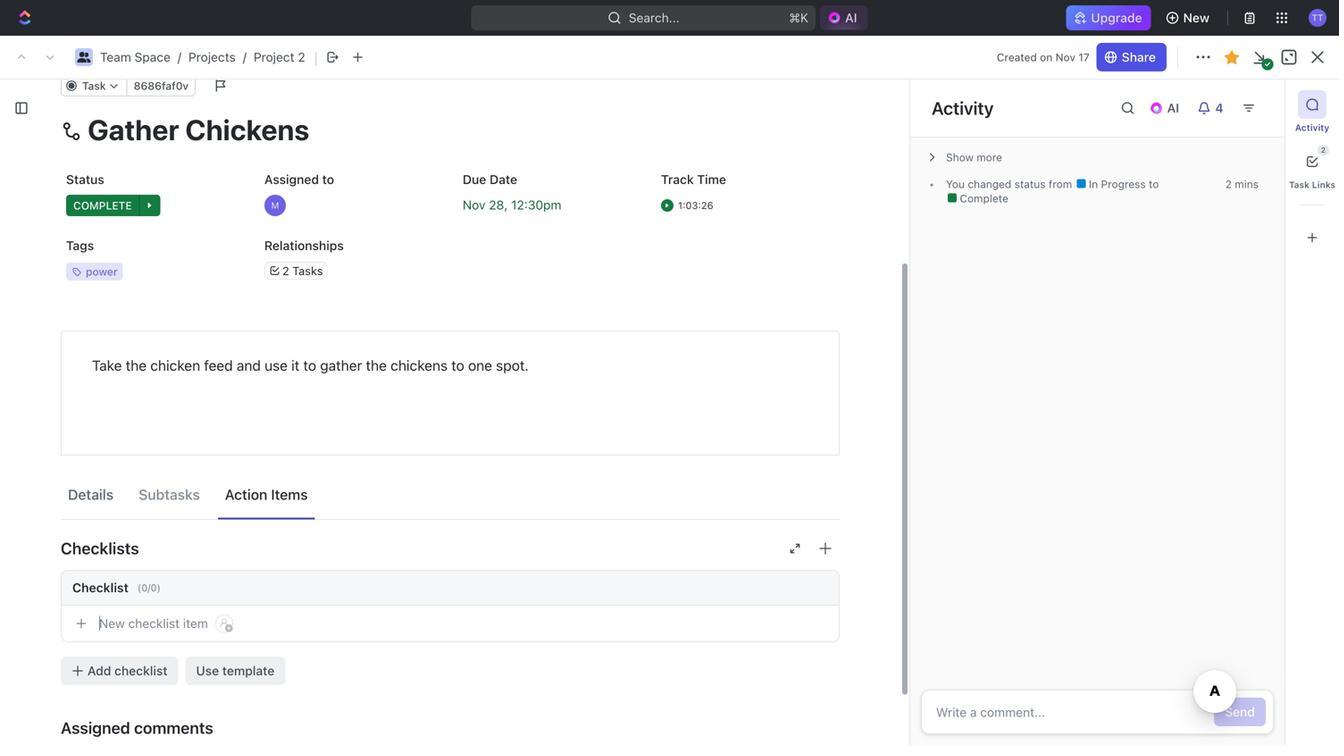 Task type: vqa. For each thing, say whether or not it's contained in the screenshot.
bottommost h
no



Task type: describe. For each thing, give the bounding box(es) containing it.
1 vertical spatial in
[[333, 253, 344, 266]]

1:03:26 button
[[656, 190, 840, 222]]

1 the from the left
[[126, 357, 147, 374]]

created
[[997, 51, 1037, 63]]

power
[[86, 266, 118, 278]]

you
[[946, 178, 965, 190]]

space inside team space / projects / project 2 |
[[135, 50, 171, 64]]

project 2 link
[[254, 50, 305, 64]]

0 vertical spatial projects link
[[189, 50, 236, 64]]

⌘k
[[789, 10, 809, 25]]

2 mins
[[1226, 178, 1259, 190]]

take
[[92, 357, 122, 374]]

2 tasks
[[282, 264, 323, 278]]

team space inside sidebar navigation
[[43, 348, 113, 363]]

4
[[1216, 101, 1224, 115]]

it
[[292, 357, 300, 374]]

add checklist
[[88, 664, 168, 679]]

customize
[[1188, 166, 1250, 181]]

team inside team space / projects / project 2 |
[[100, 50, 131, 64]]

tree inside sidebar navigation
[[7, 311, 259, 552]]

hide
[[1128, 166, 1155, 181]]

2 inside team space / projects / project 2 |
[[298, 50, 305, 64]]

task button
[[61, 75, 127, 97]]

ai button
[[1143, 94, 1190, 122]]

hide button
[[1107, 161, 1161, 186]]

1 horizontal spatial nov
[[1056, 51, 1076, 63]]

checklist for add
[[115, 664, 168, 679]]

2 the from the left
[[366, 357, 387, 374]]

take the chicken feed and use it to gather the chickens to one spot.
[[92, 357, 529, 374]]

activity inside task sidebar content section
[[932, 97, 994, 118]]

add task button
[[1200, 108, 1275, 137]]

add task
[[1211, 115, 1265, 130]]

projects inside team space / projects / project 2 |
[[189, 50, 236, 64]]

to up 'm' dropdown button on the top left of the page
[[322, 172, 334, 187]]

pm
[[543, 198, 562, 212]]

checklist for new
[[128, 616, 180, 631]]

m button
[[259, 190, 443, 222]]

assigned for assigned comments
[[61, 719, 130, 738]]

checklist
[[72, 581, 129, 595]]

upgrade link
[[1067, 5, 1152, 30]]

ai inside dropdown button
[[1168, 101, 1180, 115]]

(0/0)
[[138, 582, 161, 594]]

projects inside sidebar navigation
[[54, 378, 101, 393]]

feed
[[204, 357, 233, 374]]

team space link up 8686faf0v
[[100, 50, 171, 64]]

team inside sidebar navigation
[[43, 348, 74, 363]]

2 share button from the left
[[1114, 43, 1169, 71]]

to right it
[[303, 357, 316, 374]]

Edit task name text field
[[61, 113, 840, 147]]

2 horizontal spatial team
[[300, 50, 331, 64]]

comments
[[134, 719, 213, 738]]

subtasks button
[[131, 478, 207, 511]]

spot.
[[496, 357, 529, 374]]

home link
[[7, 87, 259, 115]]

checklists button
[[61, 527, 840, 570]]

task sidebar content section
[[906, 80, 1285, 745]]

user group image inside team space link
[[284, 53, 295, 62]]

assigned to
[[265, 172, 334, 187]]

complete inside dropdown button
[[73, 199, 132, 212]]

new for new
[[1184, 10, 1210, 25]]

calendar
[[456, 166, 509, 181]]

action items
[[225, 486, 308, 503]]

tt button
[[1304, 4, 1333, 32]]

automations button
[[1177, 44, 1270, 71]]

changed status from
[[965, 178, 1076, 190]]

task inside 'button'
[[1237, 115, 1265, 130]]

2 / from the left
[[243, 50, 247, 64]]

complete button
[[61, 190, 245, 222]]

to inside task sidebar content section
[[1149, 178, 1159, 190]]

chickens
[[391, 357, 448, 374]]

assigned comments button
[[61, 707, 840, 745]]

0 horizontal spatial user group image
[[77, 52, 91, 63]]

invite
[[43, 720, 74, 735]]

power button
[[61, 256, 245, 288]]

,
[[504, 198, 508, 212]]

task for task links
[[1290, 180, 1310, 190]]

use
[[196, 664, 219, 679]]

track
[[661, 172, 694, 187]]

task sidebar navigation tab list
[[1290, 90, 1336, 252]]

send
[[1225, 705, 1256, 719]]

new checklist item
[[99, 616, 208, 631]]

project inside team space / projects / project 2 |
[[254, 50, 295, 64]]

created on nov 17
[[997, 51, 1090, 63]]

item
[[183, 616, 208, 631]]

details
[[68, 486, 114, 503]]

|
[[314, 48, 318, 66]]

links
[[1313, 180, 1336, 190]]

progress inside task sidebar content section
[[1101, 178, 1146, 190]]

1 vertical spatial in progress
[[333, 253, 406, 266]]

in progress inside task sidebar content section
[[1086, 178, 1149, 190]]

due
[[463, 172, 487, 187]]

1 horizontal spatial project
[[310, 107, 390, 136]]

task links
[[1290, 180, 1336, 190]]

use template button
[[185, 657, 285, 686]]

dashboards link
[[7, 178, 259, 206]]

calendar link
[[452, 161, 509, 186]]

search...
[[629, 10, 680, 25]]

complete inside task sidebar content section
[[957, 192, 1009, 205]]



Task type: locate. For each thing, give the bounding box(es) containing it.
1 horizontal spatial ai button
[[1143, 94, 1190, 122]]

2 share from the left
[[1124, 50, 1159, 64]]

assigned comments
[[61, 719, 213, 738]]

time
[[697, 172, 727, 187]]

1 horizontal spatial complete
[[957, 192, 1009, 205]]

to left customize button on the top right of the page
[[1149, 178, 1159, 190]]

2 for 2 tasks
[[282, 264, 289, 278]]

relationships
[[265, 238, 344, 253]]

0 horizontal spatial team space
[[43, 348, 113, 363]]

automations
[[1186, 50, 1261, 64]]

action items button
[[218, 478, 315, 511]]

0 horizontal spatial assigned
[[61, 719, 130, 738]]

nov left 28
[[463, 198, 486, 212]]

Search tasks... text field
[[1117, 203, 1296, 230]]

projects down take
[[54, 378, 101, 393]]

0 vertical spatial ai button
[[820, 5, 868, 30]]

1 horizontal spatial progress
[[1101, 178, 1146, 190]]

0 vertical spatial add
[[1211, 115, 1234, 130]]

show more button
[[921, 145, 1274, 170]]

checklist down new checklist item
[[115, 664, 168, 679]]

8686faf0v
[[134, 80, 189, 92]]

checklist (0/0)
[[72, 581, 161, 595]]

progress down 'm' dropdown button on the top left of the page
[[347, 253, 406, 266]]

add checklist button
[[61, 657, 178, 686]]

0 horizontal spatial in
[[333, 253, 344, 266]]

task
[[82, 80, 106, 92], [1237, 115, 1265, 130], [1290, 180, 1310, 190]]

tasks
[[293, 264, 323, 278]]

action
[[225, 486, 268, 503]]

1 vertical spatial task
[[1237, 115, 1265, 130]]

team up task dropdown button
[[100, 50, 131, 64]]

1 vertical spatial assigned
[[61, 719, 130, 738]]

1:03:26
[[678, 200, 714, 212]]

0 horizontal spatial in progress
[[333, 253, 406, 266]]

details button
[[61, 478, 121, 511]]

1 horizontal spatial the
[[366, 357, 387, 374]]

1 horizontal spatial new
[[1184, 10, 1210, 25]]

upgrade
[[1092, 10, 1143, 25]]

template
[[222, 664, 275, 679]]

sidebar navigation
[[0, 36, 267, 745]]

assigned up m
[[265, 172, 319, 187]]

project up board
[[310, 107, 390, 136]]

task inside dropdown button
[[82, 80, 106, 92]]

activity inside task sidebar navigation tab list
[[1296, 122, 1330, 133]]

from
[[1049, 178, 1073, 190]]

show
[[946, 151, 974, 164]]

team up project 2
[[300, 50, 331, 64]]

status
[[66, 172, 104, 187]]

1 vertical spatial projects link
[[54, 372, 209, 400]]

0 vertical spatial in progress
[[1086, 178, 1149, 190]]

activity
[[932, 97, 994, 118], [1296, 122, 1330, 133]]

17
[[1079, 51, 1090, 63]]

1 vertical spatial nov
[[463, 198, 486, 212]]

0 horizontal spatial team
[[43, 348, 74, 363]]

space right |
[[335, 50, 371, 64]]

new
[[1184, 10, 1210, 25], [99, 616, 125, 631]]

customize button
[[1164, 161, 1256, 186]]

4 button
[[1190, 94, 1235, 122]]

1 horizontal spatial activity
[[1296, 122, 1330, 133]]

checklists
[[61, 539, 139, 558]]

nov 28 , 12:30 pm
[[463, 198, 562, 212]]

inbox
[[43, 124, 74, 139]]

ai right ⌘k at the top
[[846, 10, 858, 25]]

in progress down 'm' dropdown button on the top left of the page
[[333, 253, 406, 266]]

1 horizontal spatial /
[[243, 50, 247, 64]]

2 inside button
[[1322, 146, 1326, 154]]

0 vertical spatial nov
[[1056, 51, 1076, 63]]

progress
[[1101, 178, 1146, 190], [347, 253, 406, 266]]

mins
[[1235, 178, 1259, 190]]

2 for 2
[[1322, 146, 1326, 154]]

share button
[[1097, 43, 1167, 71], [1114, 43, 1169, 71]]

dashboards
[[43, 185, 112, 199]]

1 horizontal spatial space
[[135, 50, 171, 64]]

team space link
[[278, 46, 375, 68], [100, 50, 171, 64], [43, 341, 256, 370]]

12:30
[[511, 198, 543, 212]]

in right tasks
[[333, 253, 344, 266]]

1 / from the left
[[178, 50, 181, 64]]

1 vertical spatial new
[[99, 616, 125, 631]]

1 vertical spatial add
[[88, 664, 111, 679]]

the right take
[[126, 357, 147, 374]]

28
[[489, 198, 504, 212]]

project left |
[[254, 50, 295, 64]]

1 vertical spatial progress
[[347, 253, 406, 266]]

space up 8686faf0v
[[135, 50, 171, 64]]

assigned inside dropdown button
[[61, 719, 130, 738]]

gather
[[320, 357, 362, 374]]

1 horizontal spatial projects
[[189, 50, 236, 64]]

0 vertical spatial assigned
[[265, 172, 319, 187]]

subtasks
[[139, 486, 200, 503]]

0 vertical spatial projects
[[189, 50, 236, 64]]

user group image up task dropdown button
[[77, 52, 91, 63]]

team
[[100, 50, 131, 64], [300, 50, 331, 64], [43, 348, 74, 363]]

0 horizontal spatial complete
[[73, 199, 132, 212]]

project
[[254, 50, 295, 64], [310, 107, 390, 136]]

space left chicken
[[77, 348, 113, 363]]

user group image left |
[[284, 53, 295, 62]]

nov
[[1056, 51, 1076, 63], [463, 198, 486, 212]]

1 vertical spatial project
[[310, 107, 390, 136]]

assigned for assigned to
[[265, 172, 319, 187]]

progress down show more dropdown button
[[1101, 178, 1146, 190]]

1 horizontal spatial assigned
[[265, 172, 319, 187]]

new for new checklist item
[[99, 616, 125, 631]]

1 horizontal spatial team space
[[300, 50, 371, 64]]

0 vertical spatial checklist
[[128, 616, 180, 631]]

one
[[468, 357, 492, 374]]

space
[[135, 50, 171, 64], [335, 50, 371, 64], [77, 348, 113, 363]]

1 horizontal spatial in
[[1089, 178, 1098, 190]]

tt
[[1312, 12, 1324, 23]]

0 horizontal spatial nov
[[463, 198, 486, 212]]

complete down changed
[[957, 192, 1009, 205]]

2 vertical spatial task
[[1290, 180, 1310, 190]]

changed
[[968, 178, 1012, 190]]

the right gather
[[366, 357, 387, 374]]

checklist down (0/0)
[[128, 616, 180, 631]]

1 vertical spatial activity
[[1296, 122, 1330, 133]]

1 vertical spatial checklist
[[115, 664, 168, 679]]

0 horizontal spatial activity
[[932, 97, 994, 118]]

task up inbox link
[[82, 80, 106, 92]]

0 horizontal spatial ai
[[846, 10, 858, 25]]

tags power
[[66, 238, 118, 278]]

assigned down add checklist button
[[61, 719, 130, 738]]

1 horizontal spatial ai
[[1168, 101, 1180, 115]]

on
[[1040, 51, 1053, 63]]

0 vertical spatial progress
[[1101, 178, 1146, 190]]

ai
[[846, 10, 858, 25], [1168, 101, 1180, 115]]

activity up show
[[932, 97, 994, 118]]

/ up 8686faf0v
[[178, 50, 181, 64]]

1 horizontal spatial in progress
[[1086, 178, 1149, 190]]

add inside button
[[88, 664, 111, 679]]

to left one
[[452, 357, 465, 374]]

1 horizontal spatial task
[[1237, 115, 1265, 130]]

use template
[[196, 664, 275, 679]]

1 vertical spatial team space
[[43, 348, 113, 363]]

2 for 2 mins
[[1226, 178, 1232, 190]]

8686faf0v button
[[127, 75, 196, 97]]

in inside task sidebar content section
[[1089, 178, 1098, 190]]

2 horizontal spatial space
[[335, 50, 371, 64]]

search
[[1056, 166, 1098, 181]]

use
[[265, 357, 288, 374]]

in progress
[[1086, 178, 1149, 190], [333, 253, 406, 266]]

0 horizontal spatial progress
[[347, 253, 406, 266]]

team space / projects / project 2 |
[[100, 48, 318, 66]]

1 vertical spatial ai button
[[1143, 94, 1190, 122]]

task left links
[[1290, 180, 1310, 190]]

0 horizontal spatial new
[[99, 616, 125, 631]]

date
[[490, 172, 517, 187]]

0 horizontal spatial task
[[82, 80, 106, 92]]

0 vertical spatial project
[[254, 50, 295, 64]]

chicken
[[150, 357, 200, 374]]

task right the 4
[[1237, 115, 1265, 130]]

ai button left the 4
[[1143, 94, 1190, 122]]

project 2
[[310, 107, 416, 136]]

tags
[[66, 238, 94, 253]]

due date
[[463, 172, 517, 187]]

team space down power
[[43, 348, 113, 363]]

0 horizontal spatial ai button
[[820, 5, 868, 30]]

send button
[[1215, 698, 1266, 727]]

1 horizontal spatial add
[[1211, 115, 1234, 130]]

new down checklist (0/0)
[[99, 616, 125, 631]]

add inside 'button'
[[1211, 115, 1234, 130]]

checklist
[[128, 616, 180, 631], [115, 664, 168, 679]]

show more
[[946, 151, 1003, 164]]

complete
[[957, 192, 1009, 205], [73, 199, 132, 212]]

more
[[977, 151, 1003, 164]]

1 horizontal spatial team
[[100, 50, 131, 64]]

new up automations
[[1184, 10, 1210, 25]]

projects up 8686faf0v
[[189, 50, 236, 64]]

checklist inside button
[[115, 664, 168, 679]]

1 share button from the left
[[1097, 43, 1167, 71]]

ai button
[[820, 5, 868, 30], [1143, 94, 1190, 122]]

task for task
[[82, 80, 106, 92]]

home
[[43, 93, 77, 108]]

task inside tab list
[[1290, 180, 1310, 190]]

0 horizontal spatial space
[[77, 348, 113, 363]]

/ left the project 2 link
[[243, 50, 247, 64]]

team space up project 2
[[300, 50, 371, 64]]

1 vertical spatial ai
[[1168, 101, 1180, 115]]

0 horizontal spatial projects
[[54, 378, 101, 393]]

0 vertical spatial ai
[[846, 10, 858, 25]]

add for add task
[[1211, 115, 1234, 130]]

0 horizontal spatial add
[[88, 664, 111, 679]]

0 horizontal spatial project
[[254, 50, 295, 64]]

in progress down show more dropdown button
[[1086, 178, 1149, 190]]

add for add checklist
[[88, 664, 111, 679]]

0 vertical spatial team space
[[300, 50, 371, 64]]

2 inside task sidebar content section
[[1226, 178, 1232, 190]]

0 vertical spatial new
[[1184, 10, 1210, 25]]

tree
[[7, 311, 259, 552]]

ai left 4 'dropdown button'
[[1168, 101, 1180, 115]]

items
[[271, 486, 308, 503]]

activity up the 2 button
[[1296, 122, 1330, 133]]

1 vertical spatial projects
[[54, 378, 101, 393]]

user group image
[[77, 52, 91, 63], [284, 53, 295, 62]]

ai button right ⌘k at the top
[[820, 5, 868, 30]]

projects
[[189, 50, 236, 64], [54, 378, 101, 393]]

0 vertical spatial in
[[1089, 178, 1098, 190]]

new inside button
[[1184, 10, 1210, 25]]

add up the customize
[[1211, 115, 1234, 130]]

2 horizontal spatial task
[[1290, 180, 1310, 190]]

1 horizontal spatial user group image
[[284, 53, 295, 62]]

0 vertical spatial activity
[[932, 97, 994, 118]]

inbox link
[[7, 117, 259, 146]]

m
[[271, 200, 279, 210]]

board
[[333, 166, 368, 181]]

complete down dashboards
[[73, 199, 132, 212]]

0 horizontal spatial /
[[178, 50, 181, 64]]

track time
[[661, 172, 727, 187]]

team space link down power dropdown button
[[43, 341, 256, 370]]

space inside sidebar navigation
[[77, 348, 113, 363]]

add up assigned comments
[[88, 664, 111, 679]]

team left take
[[43, 348, 74, 363]]

team space link up project 2
[[278, 46, 375, 68]]

1 share from the left
[[1122, 50, 1156, 64]]

0 horizontal spatial the
[[126, 357, 147, 374]]

nov left 17
[[1056, 51, 1076, 63]]

0 vertical spatial task
[[82, 80, 106, 92]]

tree containing team space
[[7, 311, 259, 552]]

new button
[[1159, 4, 1221, 32]]

/
[[178, 50, 181, 64], [243, 50, 247, 64]]

in down show more dropdown button
[[1089, 178, 1098, 190]]



